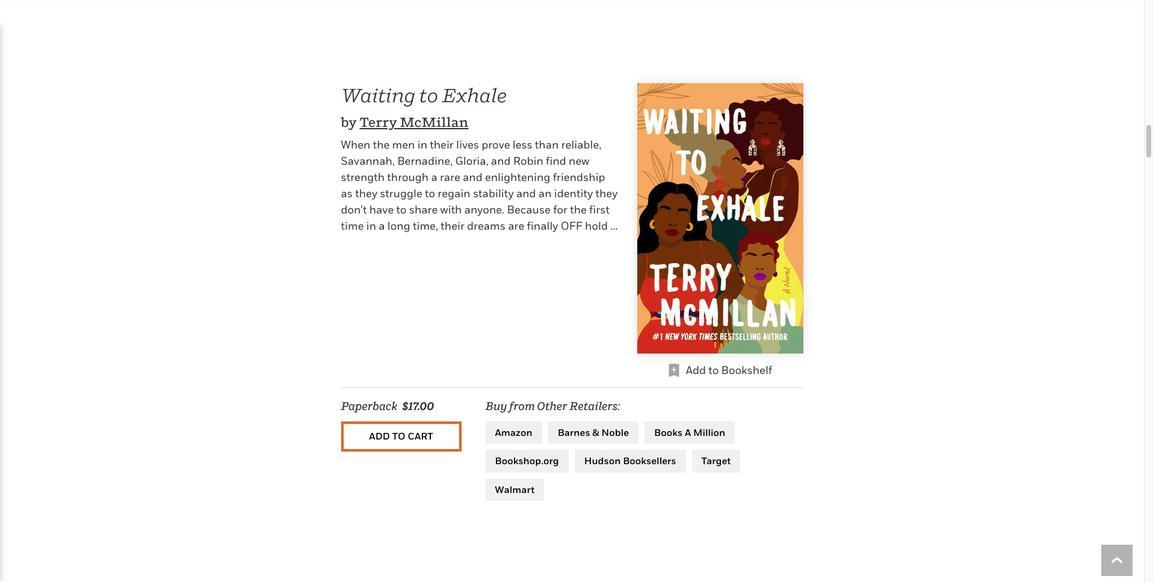 Task type: locate. For each thing, give the bounding box(es) containing it.
the up savannah,
[[373, 138, 390, 151]]

0 vertical spatial in
[[418, 138, 428, 151]]

through
[[387, 171, 429, 183]]

walmart link
[[486, 479, 545, 502]]

1 horizontal spatial a
[[431, 171, 438, 183]]

0 horizontal spatial they
[[355, 187, 378, 200]]

they
[[355, 187, 378, 200], [596, 187, 618, 200]]

0 horizontal spatial the
[[373, 138, 390, 151]]

0 horizontal spatial in
[[367, 220, 376, 232]]

identity
[[554, 187, 593, 200]]

target link
[[692, 450, 741, 473]]

1 horizontal spatial add
[[686, 364, 706, 377]]

and down prove
[[491, 154, 511, 167]]

less
[[513, 138, 533, 151]]

exhale
[[442, 83, 507, 106]]

time
[[341, 220, 364, 232]]

books a million link
[[645, 422, 735, 444]]

waiting to exhale link
[[341, 83, 507, 106]]

amazon link
[[486, 422, 542, 444]]

anyone.
[[465, 203, 505, 216]]

add
[[686, 364, 706, 377], [369, 431, 390, 443]]

they up first
[[596, 187, 618, 200]]

by
[[341, 114, 357, 130]]

1 vertical spatial and
[[463, 171, 483, 183]]

hudson booksellers link
[[575, 450, 686, 473]]

to left cart
[[392, 431, 406, 443]]

1 horizontal spatial and
[[491, 154, 511, 167]]

their
[[430, 138, 454, 151], [441, 220, 465, 232]]

a down have
[[379, 220, 385, 232]]

1 vertical spatial add
[[369, 431, 390, 443]]

0 vertical spatial and
[[491, 154, 511, 167]]

million
[[694, 427, 726, 439]]

1 they from the left
[[355, 187, 378, 200]]

gloria,
[[456, 154, 489, 167]]

2 they from the left
[[596, 187, 618, 200]]

friendship
[[553, 171, 606, 183]]

1 horizontal spatial in
[[418, 138, 428, 151]]

when
[[341, 138, 371, 151]]

bookshelf
[[722, 364, 773, 377]]

time,
[[413, 220, 438, 232]]

other
[[537, 400, 568, 413]]

as
[[341, 187, 353, 200]]

target
[[702, 455, 731, 467]]

waiting to exhale book cover picture image
[[637, 83, 804, 354]]

and
[[491, 154, 511, 167], [463, 171, 483, 183], [517, 187, 536, 200]]

in right time
[[367, 220, 376, 232]]

they down strength
[[355, 187, 378, 200]]

add down the paperback $17.00
[[369, 431, 390, 443]]

0 vertical spatial add
[[686, 364, 706, 377]]

the
[[373, 138, 390, 151], [570, 203, 587, 216]]

their down the with
[[441, 220, 465, 232]]

strength
[[341, 171, 385, 183]]

lives
[[456, 138, 479, 151]]

in up bernadine,
[[418, 138, 428, 151]]

long
[[388, 220, 410, 232]]

add for add to bookshelf
[[686, 364, 706, 377]]

barnes & noble link
[[548, 422, 639, 444]]

add for add to cart
[[369, 431, 390, 443]]

books a million
[[655, 427, 726, 439]]

1 vertical spatial in
[[367, 220, 376, 232]]

a
[[431, 171, 438, 183], [379, 220, 385, 232]]

walmart
[[495, 484, 535, 496]]

their up bernadine,
[[430, 138, 454, 151]]

bernadine,
[[397, 154, 453, 167]]

than
[[535, 138, 559, 151]]

to inside button
[[392, 431, 406, 443]]

and down gloria,
[[463, 171, 483, 183]]

hudson
[[584, 455, 621, 467]]

new
[[569, 154, 590, 167]]

to
[[419, 83, 438, 106], [425, 187, 435, 200], [396, 203, 407, 216], [709, 364, 719, 377], [392, 431, 406, 443]]

and up because
[[517, 187, 536, 200]]

barnes
[[558, 427, 590, 439]]

to for add to cart
[[392, 431, 406, 443]]

add inside button
[[369, 431, 390, 443]]

barnes & noble
[[558, 427, 629, 439]]

1 horizontal spatial the
[[570, 203, 587, 216]]

0 vertical spatial the
[[373, 138, 390, 151]]

2 vertical spatial and
[[517, 187, 536, 200]]

retailers:
[[570, 400, 620, 413]]

add left bookshelf
[[686, 364, 706, 377]]

in
[[418, 138, 428, 151], [367, 220, 376, 232]]

0 horizontal spatial add
[[369, 431, 390, 443]]

savannah,
[[341, 154, 395, 167]]

0 horizontal spatial a
[[379, 220, 385, 232]]

first
[[590, 203, 610, 216]]

when the men in their lives prove less than reliable, savannah, bernadine, gloria, and robin find new strength through a rare and enlightening friendship as they struggle to regain stability and an identity they don't have to share with anyone. because for the first time in a long time, their dreams are finally off hold …
[[341, 138, 618, 232]]

buy
[[486, 400, 507, 413]]

a
[[685, 427, 691, 439]]

with
[[440, 203, 462, 216]]

rare
[[440, 171, 461, 183]]

to left bookshelf
[[709, 364, 719, 377]]

the down identity at the top
[[570, 203, 587, 216]]

a left rare
[[431, 171, 438, 183]]

1 horizontal spatial they
[[596, 187, 618, 200]]

to up mcmillan
[[419, 83, 438, 106]]



Task type: vqa. For each thing, say whether or not it's contained in the screenshot.
Name] in the For DK Authors: [Author's Name] c/o DK Publicity 1450 Broadway, Suite 801 New York, NY 10018
no



Task type: describe. For each thing, give the bounding box(es) containing it.
0 vertical spatial a
[[431, 171, 438, 183]]

add to cart
[[369, 431, 433, 443]]

by terry mcmillan
[[341, 114, 469, 130]]

terry
[[360, 114, 397, 130]]

bookshop.org link
[[486, 450, 569, 473]]

are
[[508, 220, 525, 232]]

enlightening
[[485, 171, 551, 183]]

an
[[539, 187, 552, 200]]

struggle
[[380, 187, 423, 200]]

paperback $17.00
[[341, 400, 434, 413]]

hudson booksellers
[[584, 455, 677, 467]]

waiting
[[341, 83, 416, 106]]

books
[[655, 427, 683, 439]]

to up share
[[425, 187, 435, 200]]

robin
[[514, 154, 544, 167]]

reliable,
[[562, 138, 602, 151]]

prove
[[482, 138, 510, 151]]

to down the struggle
[[396, 203, 407, 216]]

don't
[[341, 203, 367, 216]]

noble
[[602, 427, 629, 439]]

booksellers
[[623, 455, 677, 467]]

add to bookshelf
[[686, 364, 773, 377]]

dreams
[[467, 220, 506, 232]]

2 horizontal spatial and
[[517, 187, 536, 200]]

1 vertical spatial the
[[570, 203, 587, 216]]

amazon
[[495, 427, 533, 439]]

0 horizontal spatial and
[[463, 171, 483, 183]]

waiting to exhale
[[341, 83, 507, 106]]

buy from other retailers:
[[486, 400, 620, 413]]

bookshop.org
[[495, 455, 559, 467]]

share
[[409, 203, 438, 216]]

for
[[553, 203, 568, 216]]

to for add to bookshelf
[[709, 364, 719, 377]]

1 vertical spatial a
[[379, 220, 385, 232]]

…
[[611, 220, 618, 232]]

from
[[509, 400, 535, 413]]

off
[[561, 220, 583, 232]]

0 vertical spatial their
[[430, 138, 454, 151]]

to for waiting to exhale
[[419, 83, 438, 106]]

paperback
[[341, 400, 398, 413]]

cart
[[408, 431, 433, 443]]

mcmillan
[[400, 114, 469, 130]]

regain
[[438, 187, 471, 200]]

$17.00
[[402, 400, 434, 413]]

men
[[392, 138, 415, 151]]

find
[[546, 154, 567, 167]]

stability
[[473, 187, 514, 200]]

have
[[370, 203, 394, 216]]

finally
[[527, 220, 558, 232]]

hold
[[585, 220, 608, 232]]

&
[[593, 427, 600, 439]]

terry mcmillan link
[[360, 114, 469, 130]]

1 vertical spatial their
[[441, 220, 465, 232]]

add to cart button
[[341, 422, 462, 452]]

because
[[507, 203, 551, 216]]



